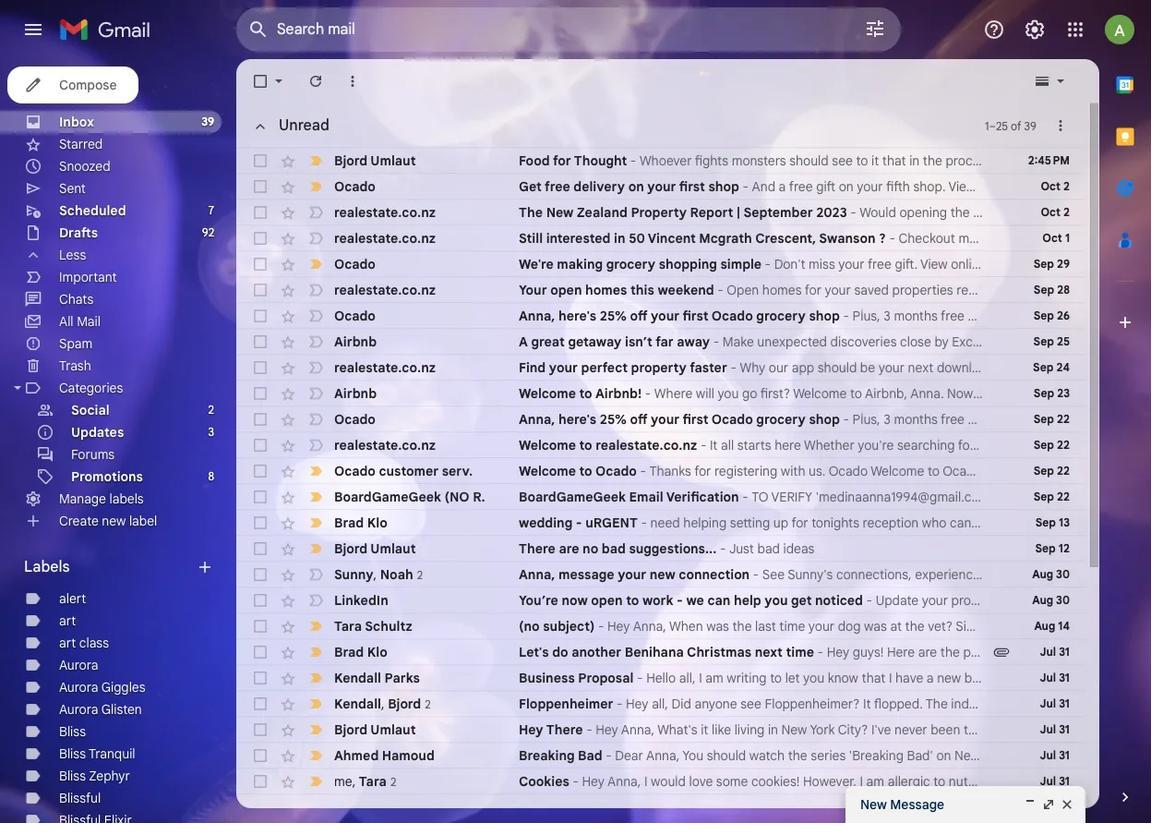 Task type: locate. For each thing, give the bounding box(es) containing it.
delivery
[[574, 178, 625, 195]]

, left noah
[[374, 566, 377, 582]]

1 bliss from the top
[[59, 723, 86, 740]]

realestate.co.nz for find your perfect property faster
[[334, 359, 436, 376]]

the left 'last'
[[733, 618, 752, 635]]

the left series
[[789, 747, 808, 764]]

ahmed down and
[[1035, 747, 1077, 764]]

31 for like
[[1060, 722, 1071, 736]]

0 horizontal spatial on
[[629, 178, 645, 195]]

anna, here's 25% off your first ocado grocery shop - for sep 22
[[519, 411, 853, 428]]

2 klo from the top
[[367, 644, 388, 660]]

0 vertical spatial oct 2
[[1041, 179, 1071, 193]]

inbox section options image
[[1052, 116, 1071, 135]]

1 sep 22 from the top
[[1034, 412, 1071, 426]]

less button
[[0, 244, 222, 266]]

2 inside me , tara 2
[[391, 775, 397, 788]]

39 inside unread tab panel
[[1025, 119, 1037, 133]]

trash
[[59, 357, 91, 374]]

25%
[[600, 308, 627, 324], [600, 411, 627, 428]]

get free delivery on your first shop -
[[519, 178, 752, 195]]

1 brad klo from the top
[[334, 514, 388, 531]]

3 jul from the top
[[1041, 696, 1057, 710]]

5 jul 31 from the top
[[1041, 748, 1071, 762]]

25% for sep 26
[[600, 308, 627, 324]]

dog
[[838, 618, 861, 635]]

|
[[737, 204, 741, 221]]

bjord down kendall , bjord 2
[[334, 721, 368, 738]]

2 aurora from the top
[[59, 679, 98, 696]]

anna, up benihana
[[633, 618, 667, 635]]

1 vertical spatial brad klo
[[334, 644, 388, 660]]

sep for 19th row from the bottom
[[1034, 309, 1055, 322]]

vet?
[[929, 618, 953, 635]]

7
[[209, 203, 214, 217]]

0 horizontal spatial ,
[[353, 773, 356, 789]]

2 down ahmed hamoud
[[391, 775, 397, 788]]

time right 'last'
[[780, 618, 806, 635]]

1 vertical spatial first
[[683, 308, 709, 324]]

1 vertical spatial open
[[591, 592, 623, 609]]

bliss up blissful
[[59, 768, 86, 784]]

2 welcome from the top
[[519, 437, 576, 454]]

0 vertical spatial 30
[[1057, 567, 1071, 581]]

2 up hamoud
[[425, 697, 431, 711]]

anna, here's 25% off your first ocado grocery shop - down weekend
[[519, 308, 853, 324]]

0 vertical spatial bliss
[[59, 723, 86, 740]]

2 jul from the top
[[1041, 671, 1057, 684]]

1 left of
[[986, 119, 990, 133]]

1 vertical spatial aurora
[[59, 679, 98, 696]]

1 brad from the top
[[334, 514, 364, 531]]

25% down homes
[[600, 308, 627, 324]]

0 vertical spatial off
[[630, 308, 648, 324]]

1 horizontal spatial ,
[[374, 566, 377, 582]]

31 left a
[[1060, 722, 1071, 736]]

for up free
[[553, 152, 571, 169]]

1 jul 31 from the top
[[1041, 645, 1071, 659]]

0 horizontal spatial was
[[707, 618, 730, 635]]

1 boardgamegeek from the left
[[334, 489, 442, 505]]

1 aurora from the top
[[59, 657, 98, 673]]

kendall for kendall parks
[[334, 670, 381, 686]]

anna, here's 25% off your first ocado grocery shop -
[[519, 308, 853, 324], [519, 411, 853, 428]]

bjord umlaut down kendall , bjord 2
[[334, 721, 416, 738]]

0 vertical spatial bjord umlaut
[[334, 152, 416, 169]]

anna, down find
[[519, 411, 556, 428]]

2 up oct 1
[[1064, 205, 1071, 219]]

shop for sep 26
[[810, 308, 841, 324]]

0 vertical spatial ,
[[374, 566, 377, 582]]

brad klo for let's do another benihana christmas next time
[[334, 644, 388, 660]]

2 inside the labels navigation
[[208, 403, 214, 417]]

, down ahmed hamoud
[[353, 773, 356, 789]]

1 horizontal spatial 25
[[1058, 334, 1071, 348]]

1 horizontal spatial open
[[591, 592, 623, 609]]

new for your
[[650, 566, 676, 583]]

5 31 from the top
[[1060, 748, 1071, 762]]

open right now in the bottom of the page
[[591, 592, 623, 609]]

2 vertical spatial aurora
[[59, 701, 98, 718]]

industry
[[952, 696, 1000, 712]]

0 vertical spatial new
[[102, 513, 126, 529]]

0 vertical spatial 25%
[[600, 308, 627, 324]]

brad klo down tara schultz
[[334, 644, 388, 660]]

2 brad from the top
[[334, 644, 364, 660]]

sep for 16th row
[[1036, 541, 1056, 555]]

1 horizontal spatial the
[[789, 747, 808, 764]]

jul 31 for watch
[[1041, 748, 1071, 762]]

new inside row
[[650, 566, 676, 583]]

bjord umlaut for there are no bad suggestions...
[[334, 540, 416, 557]]

6 31 from the top
[[1060, 774, 1071, 788]]

you
[[683, 747, 704, 764]]

airbnb for a great getaway isn't far away
[[334, 333, 377, 350]]

in left 50
[[614, 230, 626, 247]]

0 horizontal spatial for
[[553, 152, 571, 169]]

1 vertical spatial the
[[926, 696, 948, 712]]

aurora link
[[59, 657, 98, 673]]

2 bjord umlaut from the top
[[334, 540, 416, 557]]

1 umlaut from the top
[[371, 152, 416, 169]]

20 row from the top
[[236, 639, 1085, 665]]

free
[[545, 178, 571, 195]]

here's up getaway
[[559, 308, 597, 324]]

2 row from the top
[[236, 174, 1085, 200]]

17 row from the top
[[236, 562, 1085, 587]]

1 vertical spatial brad
[[334, 644, 364, 660]]

1 vertical spatial can
[[708, 592, 731, 609]]

when
[[670, 618, 703, 635]]

2 art from the top
[[59, 635, 76, 651]]

22 for boardgamegeek email verification -
[[1058, 490, 1071, 503]]

can right we
[[708, 592, 731, 609]]

off up the isn't
[[630, 308, 648, 324]]

bad down the wedding - urgent - need helping setting up for tonights reception who can help?
[[758, 540, 781, 557]]

brad klo up 'sunny'
[[334, 514, 388, 531]]

31 down 14
[[1060, 645, 1071, 659]]

2 vertical spatial welcome
[[519, 463, 576, 479]]

0 vertical spatial shop
[[709, 178, 740, 195]]

the right at
[[906, 618, 925, 635]]

can
[[951, 514, 972, 531], [708, 592, 731, 609]]

bjord down parks
[[388, 695, 421, 712]]

0 vertical spatial grocery
[[607, 256, 656, 272]]

customer
[[379, 463, 439, 479]]

kendall down kendall parks
[[334, 695, 381, 712]]

3 22 from the top
[[1058, 464, 1071, 478]]

39 inside the labels navigation
[[201, 115, 214, 128]]

unread tab panel
[[236, 103, 1152, 794]]

oct 1
[[1043, 231, 1071, 245]]

1 here's from the top
[[559, 308, 597, 324]]

1 horizontal spatial 1
[[1066, 231, 1071, 245]]

0 horizontal spatial 25
[[997, 119, 1009, 133]]

who
[[923, 514, 947, 531]]

0 vertical spatial can
[[951, 514, 972, 531]]

was
[[707, 618, 730, 635], [865, 618, 887, 635]]

tab list
[[1100, 59, 1152, 757]]

connection
[[679, 566, 750, 583]]

grocery for sep 26
[[757, 308, 806, 324]]

art class link
[[59, 635, 109, 651]]

0 vertical spatial welcome
[[519, 385, 576, 402]]

0 vertical spatial brad
[[334, 514, 364, 531]]

2 vertical spatial ,
[[353, 773, 356, 789]]

there down floppenheimer
[[547, 721, 583, 738]]

22 for welcome to ocado -
[[1058, 464, 1071, 478]]

aug for anna, message your new connection -
[[1033, 567, 1054, 581]]

open
[[551, 282, 582, 298], [591, 592, 623, 609]]

airbnb for welcome to airbnb!
[[334, 385, 377, 402]]

0 vertical spatial here's
[[559, 308, 597, 324]]

bliss tranquil link
[[59, 745, 135, 762]]

1 oct 2 from the top
[[1041, 179, 1071, 193]]

1 vertical spatial klo
[[367, 644, 388, 660]]

1 vertical spatial off
[[630, 411, 648, 428]]

0 vertical spatial brad klo
[[334, 514, 388, 531]]

25 down 26
[[1058, 334, 1071, 348]]

2 off from the top
[[630, 411, 648, 428]]

manage
[[59, 490, 106, 507]]

2 anna, here's 25% off your first ocado grocery shop - from the top
[[519, 411, 853, 428]]

jul 31 down and
[[1041, 748, 1071, 762]]

realestate.co.nz for still interested in 50 vincent mcgrath crescent, swanson ?
[[334, 230, 436, 247]]

tara down linkedin on the left of the page
[[334, 618, 362, 635]]

hey
[[608, 618, 630, 635], [626, 696, 649, 712], [519, 721, 544, 738], [596, 721, 619, 738]]

5 jul from the top
[[1041, 748, 1057, 762]]

1 horizontal spatial ahmed
[[1035, 747, 1077, 764]]

3 row from the top
[[236, 200, 1085, 225]]

art down art link
[[59, 635, 76, 651]]

None checkbox
[[251, 72, 270, 91], [251, 177, 270, 196], [251, 203, 270, 222], [251, 333, 270, 351], [251, 358, 270, 377], [251, 410, 270, 429], [251, 462, 270, 480], [251, 488, 270, 506], [251, 514, 270, 532], [251, 643, 270, 661], [251, 669, 270, 687], [251, 746, 270, 765], [251, 772, 270, 791], [251, 72, 270, 91], [251, 177, 270, 196], [251, 203, 270, 222], [251, 333, 270, 351], [251, 358, 270, 377], [251, 410, 270, 429], [251, 462, 270, 480], [251, 488, 270, 506], [251, 514, 270, 532], [251, 643, 270, 661], [251, 669, 270, 687], [251, 746, 270, 765], [251, 772, 270, 791]]

0 vertical spatial umlaut
[[371, 152, 416, 169]]

0 horizontal spatial 1
[[986, 119, 990, 133]]

4 sep 22 from the top
[[1034, 490, 1071, 503]]

ahmed
[[334, 747, 379, 764], [1035, 747, 1077, 764]]

21 row from the top
[[236, 665, 1085, 691]]

22 row from the top
[[236, 691, 1111, 717]]

is
[[1003, 696, 1012, 712]]

first down faster
[[683, 411, 709, 428]]

1 up the 29
[[1066, 231, 1071, 245]]

sunny
[[334, 566, 374, 582]]

flopped.
[[875, 696, 923, 712]]

oct up sep 29 at top right
[[1043, 231, 1063, 245]]

0 horizontal spatial 39
[[201, 115, 214, 128]]

2 horizontal spatial ,
[[381, 695, 385, 712]]

1 25% from the top
[[600, 308, 627, 324]]

1 22 from the top
[[1058, 412, 1071, 426]]

bjord umlaut up sunny , noah 2
[[334, 540, 416, 557]]

1 vertical spatial time
[[787, 644, 815, 660]]

can right who
[[951, 514, 972, 531]]

2 22 from the top
[[1058, 438, 1071, 452]]

off for sep 26
[[630, 308, 648, 324]]

giggles
[[101, 679, 146, 696]]

0 vertical spatial 25
[[997, 119, 1009, 133]]

anna, here's 25% off your first ocado grocery shop - down faster
[[519, 411, 853, 428]]

25 inside row
[[1058, 334, 1071, 348]]

0 horizontal spatial ahmed
[[334, 747, 379, 764]]

None checkbox
[[251, 151, 270, 170], [251, 229, 270, 248], [251, 255, 270, 273], [251, 281, 270, 299], [251, 307, 270, 325], [251, 384, 270, 403], [251, 436, 270, 454], [251, 539, 270, 558], [251, 565, 270, 584], [251, 591, 270, 610], [251, 617, 270, 636], [251, 695, 270, 713], [251, 720, 270, 739], [251, 151, 270, 170], [251, 229, 270, 248], [251, 255, 270, 273], [251, 281, 270, 299], [251, 307, 270, 325], [251, 384, 270, 403], [251, 436, 270, 454], [251, 539, 270, 558], [251, 565, 270, 584], [251, 591, 270, 610], [251, 617, 270, 636], [251, 695, 270, 713], [251, 720, 270, 739]]

alert
[[59, 590, 86, 607]]

new up breaking bad - dear anna, you should watch the series 'breaking bad' on netflix. from, ahmed
[[782, 721, 808, 738]]

18 row from the top
[[236, 587, 1085, 613]]

to left work
[[626, 592, 640, 609]]

1 off from the top
[[630, 308, 648, 324]]

25 row from the top
[[236, 769, 1085, 794]]

1 vertical spatial 1
[[1066, 231, 1071, 245]]

welcome to ocado -
[[519, 463, 650, 479]]

1 30 from the top
[[1057, 567, 1071, 581]]

24 row from the top
[[236, 743, 1085, 769]]

2 vertical spatial first
[[683, 411, 709, 428]]

1 horizontal spatial was
[[865, 618, 887, 635]]

bjord umlaut down more image
[[334, 152, 416, 169]]

10 row from the top
[[236, 381, 1085, 406]]

realestate.co.nz for the new zealand property report | september 2023
[[334, 204, 436, 221]]

still interested in 50 vincent mcgrath crescent, swanson ? -
[[519, 230, 899, 247]]

'breaking
[[850, 747, 904, 764]]

, for kendall
[[381, 695, 385, 712]]

2 airbnb from the top
[[334, 385, 377, 402]]

1 vertical spatial oct 2
[[1041, 205, 1071, 219]]

39
[[201, 115, 214, 128], [1025, 119, 1037, 133]]

mcgrath
[[700, 230, 753, 247]]

umlaut for there
[[371, 540, 416, 557]]

3 sep 22 from the top
[[1034, 464, 1071, 478]]

thought
[[574, 152, 627, 169]]

15 row from the top
[[236, 510, 1085, 536]]

2 vertical spatial shop
[[810, 411, 841, 428]]

1 horizontal spatial new
[[782, 721, 808, 738]]

business
[[519, 670, 575, 686]]

31 down live
[[1060, 748, 1071, 762]]

need
[[651, 514, 681, 531]]

2 vertical spatial aug
[[1035, 619, 1056, 633]]

3 umlaut from the top
[[371, 721, 416, 738]]

klo up kendall parks
[[367, 644, 388, 660]]

1 31 from the top
[[1060, 645, 1071, 659]]

2 brad klo from the top
[[334, 644, 388, 660]]

1 vertical spatial aug 30
[[1033, 593, 1071, 607]]

0 vertical spatial open
[[551, 282, 582, 298]]

4 22 from the top
[[1058, 490, 1071, 503]]

did
[[672, 696, 692, 712]]

food for thought -
[[519, 152, 640, 169]]

ocado
[[334, 178, 376, 195], [334, 256, 376, 272], [334, 308, 376, 324], [712, 308, 754, 324], [334, 411, 376, 428], [712, 411, 754, 428], [334, 463, 376, 479], [596, 463, 637, 479]]

tranquil
[[89, 745, 135, 762]]

oct up oct 1
[[1041, 205, 1061, 219]]

2 31 from the top
[[1060, 671, 1071, 684]]

2 inside kendall , bjord 2
[[425, 697, 431, 711]]

1 vertical spatial oct
[[1041, 205, 1061, 219]]

work
[[643, 592, 674, 609]]

shop
[[709, 178, 740, 195], [810, 308, 841, 324], [810, 411, 841, 428]]

sep 22 for welcome to realestate.co.nz -
[[1034, 438, 1071, 452]]

new for create
[[102, 513, 126, 529]]

1 vertical spatial bjord umlaut
[[334, 540, 416, 557]]

1 jul from the top
[[1041, 645, 1057, 659]]

2 aug 30 from the top
[[1033, 593, 1071, 607]]

minimize image
[[1023, 797, 1038, 812]]

welcome up wedding
[[519, 463, 576, 479]]

welcome for welcome to realestate.co.nz -
[[519, 437, 576, 454]]

1 art from the top
[[59, 612, 76, 629]]

boardgamegeek down welcome to ocado -
[[519, 489, 626, 505]]

4 31 from the top
[[1060, 722, 1071, 736]]

on right bad'
[[937, 747, 952, 764]]

39 left unread button
[[201, 115, 214, 128]]

main menu image
[[22, 18, 44, 41]]

time
[[780, 618, 806, 635], [787, 644, 815, 660]]

0 horizontal spatial new
[[102, 513, 126, 529]]

oct for ?
[[1043, 231, 1063, 245]]

30
[[1057, 567, 1071, 581], [1057, 593, 1071, 607]]

to up welcome to ocado -
[[580, 437, 593, 454]]

sep for row containing ocado customer serv.
[[1034, 464, 1055, 478]]

boardgamegeek down ocado customer serv.
[[334, 489, 442, 505]]

tara left 14
[[1015, 618, 1041, 635]]

2 jul 31 from the top
[[1041, 671, 1071, 684]]

0 horizontal spatial boardgamegeek
[[334, 489, 442, 505]]

1 vertical spatial umlaut
[[371, 540, 416, 557]]

4 jul from the top
[[1041, 722, 1057, 736]]

2 horizontal spatial the
[[906, 618, 925, 635]]

3 jul 31 from the top
[[1041, 696, 1071, 710]]

1 klo from the top
[[367, 514, 388, 531]]

19 row from the top
[[236, 613, 1085, 639]]

2 inside sunny , noah 2
[[417, 568, 423, 581]]

0 horizontal spatial the
[[519, 204, 543, 221]]

the up been
[[926, 696, 948, 712]]

0 vertical spatial aug
[[1033, 567, 1054, 581]]

23 row from the top
[[236, 717, 1152, 743]]

boardgamegeek for boardgamegeek (no r.
[[334, 489, 442, 505]]

2 vertical spatial bjord umlaut
[[334, 721, 416, 738]]

31 up 'close' icon
[[1060, 774, 1071, 788]]

row
[[236, 148, 1085, 174], [236, 174, 1085, 200], [236, 200, 1085, 225], [236, 225, 1085, 251], [236, 251, 1085, 277], [236, 277, 1085, 303], [236, 303, 1085, 329], [236, 329, 1085, 355], [236, 355, 1085, 381], [236, 381, 1085, 406], [236, 406, 1085, 432], [236, 432, 1085, 458], [236, 458, 1085, 484], [236, 484, 1085, 510], [236, 510, 1085, 536], [236, 536, 1085, 562], [236, 562, 1085, 587], [236, 587, 1085, 613], [236, 613, 1085, 639], [236, 639, 1085, 665], [236, 665, 1085, 691], [236, 691, 1111, 717], [236, 717, 1152, 743], [236, 743, 1085, 769], [236, 769, 1085, 794]]

3 welcome from the top
[[519, 463, 576, 479]]

first for oct 2
[[680, 178, 706, 195]]

kendall up kendall , bjord 2
[[334, 670, 381, 686]]

here's down welcome to airbnb! -
[[559, 411, 597, 428]]

jul 31 up washed, in the right of the page
[[1041, 671, 1071, 684]]

unread button
[[242, 108, 337, 145]]

off down airbnb!
[[630, 411, 648, 428]]

16 row from the top
[[236, 536, 1085, 562]]

2 30 from the top
[[1057, 593, 1071, 607]]

2 bad from the left
[[758, 540, 781, 557]]

jul up pop out icon
[[1041, 774, 1057, 788]]

sep 24
[[1034, 360, 1071, 374]]

bjord for hey there - hey anna, what's it like living in new york city? i've never been there before and live a thousand
[[334, 721, 368, 738]]

bad right no
[[602, 540, 626, 557]]

anna,
[[519, 308, 556, 324], [519, 411, 556, 428], [519, 566, 556, 583], [633, 618, 667, 635], [622, 721, 655, 738], [647, 747, 680, 764]]

30 up 14
[[1057, 593, 1071, 607]]

aug 30 down sep 12 in the right bottom of the page
[[1033, 567, 1071, 581]]

0 vertical spatial the
[[519, 204, 543, 221]]

31 up live
[[1060, 696, 1071, 710]]

1 horizontal spatial 39
[[1025, 119, 1037, 133]]

1 vertical spatial new
[[782, 721, 808, 738]]

brad down tara schultz
[[334, 644, 364, 660]]

0 vertical spatial first
[[680, 178, 706, 195]]

your up work
[[618, 566, 647, 583]]

row containing kendall
[[236, 691, 1111, 717]]

1 horizontal spatial boardgamegeek
[[519, 489, 626, 505]]

bliss for bliss zephyr
[[59, 768, 86, 784]]

your up "property"
[[648, 178, 677, 195]]

benihana
[[625, 644, 684, 660]]

2 was from the left
[[865, 618, 887, 635]]

christmas
[[687, 644, 752, 660]]

,
[[374, 566, 377, 582], [381, 695, 385, 712], [353, 773, 356, 789]]

subject)
[[543, 618, 595, 635]]

1 vertical spatial shop
[[810, 308, 841, 324]]

1 vertical spatial in
[[768, 721, 779, 738]]

0 vertical spatial in
[[614, 230, 626, 247]]

1 vertical spatial 30
[[1057, 593, 1071, 607]]

1 anna, here's 25% off your first ocado grocery shop - from the top
[[519, 308, 853, 324]]

first up the new zealand property report | september 2023 -
[[680, 178, 706, 195]]

31 up washed, in the right of the page
[[1060, 671, 1071, 684]]

sep 23
[[1034, 386, 1071, 400]]

0 vertical spatial time
[[780, 618, 806, 635]]

14 row from the top
[[236, 484, 1085, 510]]

aug
[[1033, 567, 1054, 581], [1033, 593, 1054, 607], [1035, 619, 1056, 633]]

0 vertical spatial aug 30
[[1033, 567, 1071, 581]]

aug 30 up the aug 14
[[1033, 593, 1071, 607]]

was up christmas
[[707, 618, 730, 635]]

31 for watch
[[1060, 748, 1071, 762]]

2 right noah
[[417, 568, 423, 581]]

brad up 'sunny'
[[334, 514, 364, 531]]

1 horizontal spatial for
[[792, 514, 809, 531]]

1 welcome from the top
[[519, 385, 576, 402]]

jul up washed, in the right of the page
[[1041, 671, 1057, 684]]

toggle split pane mode image
[[1034, 72, 1052, 91]]

1 vertical spatial art
[[59, 635, 76, 651]]

2 here's from the top
[[559, 411, 597, 428]]

glisten
[[101, 701, 142, 718]]

labels
[[24, 558, 70, 576]]

to for airbnb!
[[580, 385, 593, 402]]

12
[[1059, 541, 1071, 555]]

2 bliss from the top
[[59, 745, 86, 762]]

close image
[[1060, 797, 1075, 812]]

4 row from the top
[[236, 225, 1085, 251]]

0 vertical spatial anna, here's 25% off your first ocado grocery shop -
[[519, 308, 853, 324]]

oct 2 for the new zealand property report | september 2023 -
[[1041, 205, 1071, 219]]

bjord umlaut
[[334, 152, 416, 169], [334, 540, 416, 557], [334, 721, 416, 738]]

0 horizontal spatial open
[[551, 282, 582, 298]]

welcome up welcome to ocado -
[[519, 437, 576, 454]]

row containing boardgamegeek (no r.
[[236, 484, 1085, 510]]

get
[[519, 178, 542, 195]]

0 horizontal spatial bad
[[602, 540, 626, 557]]

interested
[[546, 230, 611, 247]]

2 vertical spatial oct
[[1043, 231, 1063, 245]]

aurora glisten link
[[59, 701, 142, 718]]

oct 2 down 2:45 pm
[[1041, 179, 1071, 193]]

bjord down unread button
[[334, 152, 368, 169]]

0 vertical spatial klo
[[367, 514, 388, 531]]

1 vertical spatial 25
[[1058, 334, 1071, 348]]

row containing ocado customer serv.
[[236, 458, 1085, 484]]

0 vertical spatial airbnb
[[334, 333, 377, 350]]

jul down the aug 14
[[1041, 645, 1057, 659]]

breaking bad - dear anna, you should watch the series 'breaking bad' on netflix. from, ahmed
[[519, 747, 1077, 764]]

inbox
[[59, 114, 94, 130]]

2 boardgamegeek from the left
[[519, 489, 626, 505]]

sep 12
[[1036, 541, 1071, 555]]

4 jul 31 from the top
[[1041, 722, 1071, 736]]

now
[[562, 592, 588, 609]]

umlaut for hey
[[371, 721, 416, 738]]

snoozed link
[[59, 158, 111, 175]]

0 vertical spatial art
[[59, 612, 76, 629]]

klo for wedding
[[367, 514, 388, 531]]

aurora down aurora link
[[59, 679, 98, 696]]

3 bliss from the top
[[59, 768, 86, 784]]

aug for (no subject) - hey anna, when was the last time your dog was at the vet? sincerely, tara
[[1035, 619, 1056, 633]]

2 oct 2 from the top
[[1041, 205, 1071, 219]]

inbox link
[[59, 114, 94, 130]]

1 vertical spatial airbnb
[[334, 385, 377, 402]]

bliss
[[59, 723, 86, 740], [59, 745, 86, 762], [59, 768, 86, 784]]

your down the great
[[549, 359, 578, 376]]

2
[[1064, 179, 1071, 193], [1064, 205, 1071, 219], [208, 403, 214, 417], [417, 568, 423, 581], [425, 697, 431, 711], [391, 775, 397, 788]]

25 left of
[[997, 119, 1009, 133]]

1 airbnb from the top
[[334, 333, 377, 350]]

time right "next"
[[787, 644, 815, 660]]

1 vertical spatial aug
[[1033, 593, 1054, 607]]

here's for sep 26
[[559, 308, 597, 324]]

1 was from the left
[[707, 618, 730, 635]]

anna, message your new connection -
[[519, 566, 763, 583]]

art link
[[59, 612, 76, 629]]

0 vertical spatial aurora
[[59, 657, 98, 673]]

new down the there are no bad suggestions... - just bad ideas
[[650, 566, 676, 583]]

starred
[[59, 136, 103, 152]]

1 bjord umlaut from the top
[[334, 152, 416, 169]]

oct 2 for get free delivery on your first shop -
[[1041, 179, 1071, 193]]

on
[[629, 178, 645, 195], [937, 747, 952, 764]]

jul up and
[[1041, 696, 1057, 710]]

2 25% from the top
[[600, 411, 627, 428]]

proposal
[[579, 670, 634, 686]]

, down kendall parks
[[381, 695, 385, 712]]

1 horizontal spatial bad
[[758, 540, 781, 557]]

1 inside row
[[1066, 231, 1071, 245]]

92
[[202, 225, 214, 239]]

0 vertical spatial new
[[547, 204, 574, 221]]

0 vertical spatial there
[[519, 540, 556, 557]]

2 umlaut from the top
[[371, 540, 416, 557]]

spam link
[[59, 335, 93, 352]]

None search field
[[236, 7, 902, 52]]

swanson
[[820, 230, 876, 247]]

support image
[[984, 18, 1006, 41]]

kendall
[[334, 670, 381, 686], [334, 695, 381, 712], [1068, 696, 1111, 712]]

1 vertical spatial here's
[[559, 411, 597, 428]]

Search mail text field
[[277, 20, 813, 39]]

art for art class
[[59, 635, 76, 651]]

realestate.co.nz for welcome to realestate.co.nz
[[334, 437, 436, 454]]

was left at
[[865, 618, 887, 635]]

cookies -
[[519, 773, 582, 790]]

jul down washed, in the right of the page
[[1041, 722, 1057, 736]]

13 row from the top
[[236, 458, 1085, 484]]

3 31 from the top
[[1060, 696, 1071, 710]]

kendall parks
[[334, 670, 420, 686]]

more image
[[344, 72, 362, 91]]

on up "property"
[[629, 178, 645, 195]]

2 sep 22 from the top
[[1034, 438, 1071, 452]]

jul
[[1041, 645, 1057, 659], [1041, 671, 1057, 684], [1041, 696, 1057, 710], [1041, 722, 1057, 736], [1041, 748, 1057, 762], [1041, 774, 1057, 788]]

far
[[656, 333, 674, 350]]

3 aurora from the top
[[59, 701, 98, 718]]

-
[[631, 152, 637, 169], [743, 178, 749, 195], [851, 204, 857, 221], [890, 230, 896, 247], [765, 256, 771, 272], [718, 282, 724, 298], [844, 308, 850, 324], [714, 333, 720, 350], [731, 359, 737, 376], [645, 385, 651, 402], [844, 411, 850, 428], [701, 437, 707, 454], [641, 463, 647, 479], [743, 489, 749, 505], [576, 514, 582, 531], [642, 514, 647, 531], [720, 540, 726, 557], [754, 566, 759, 583], [677, 592, 683, 609], [867, 592, 873, 609], [599, 618, 605, 635], [818, 644, 824, 660], [637, 670, 643, 686], [617, 696, 623, 712], [587, 721, 593, 738], [606, 747, 612, 764], [573, 773, 579, 790]]

jul for watch
[[1041, 748, 1057, 762]]

first up away
[[683, 308, 709, 324]]

labels navigation
[[0, 59, 236, 823]]

1 ahmed from the left
[[334, 747, 379, 764]]

39 right of
[[1025, 119, 1037, 133]]

art down alert link
[[59, 612, 76, 629]]

the up still
[[519, 204, 543, 221]]

brad for wedding - urgent - need helping setting up for tonights reception who can help?
[[334, 514, 364, 531]]

oct 2 up oct 1
[[1041, 205, 1071, 219]]

3 bjord umlaut from the top
[[334, 721, 416, 738]]

new inside the manage labels create new label
[[102, 513, 126, 529]]



Task type: vqa. For each thing, say whether or not it's contained in the screenshot.
Supply
no



Task type: describe. For each thing, give the bounding box(es) containing it.
alert link
[[59, 590, 86, 607]]

urgent
[[586, 514, 638, 531]]

0 horizontal spatial the
[[733, 618, 752, 635]]

message
[[559, 566, 615, 583]]

jul 31 for like
[[1041, 722, 1071, 736]]

5 row from the top
[[236, 251, 1085, 277]]

22 for welcome to realestate.co.nz -
[[1058, 438, 1071, 452]]

shop for sep 22
[[810, 411, 841, 428]]

6 row from the top
[[236, 277, 1085, 303]]

me
[[334, 773, 353, 789]]

drafts link
[[59, 224, 98, 241]]

2 vertical spatial new
[[861, 796, 887, 813]]

bliss for bliss link
[[59, 723, 86, 740]]

1 vertical spatial on
[[937, 747, 952, 764]]

row containing linkedin
[[236, 587, 1085, 613]]

ahmed hamoud
[[334, 747, 435, 764]]

social
[[71, 402, 110, 418]]

schultz
[[365, 618, 413, 635]]

7 row from the top
[[236, 303, 1085, 329]]

hey there - hey anna, what's it like living in new york city? i've never been there before and live a thousand
[[519, 721, 1152, 738]]

anna, up dear
[[622, 721, 655, 738]]

jul 31 for -
[[1041, 645, 1071, 659]]

row containing ahmed hamoud
[[236, 743, 1085, 769]]

bjord umlaut for food for thought
[[334, 152, 416, 169]]

advanced search options image
[[857, 10, 894, 47]]

bjord umlaut for hey there
[[334, 721, 416, 738]]

sep for 12th row
[[1034, 438, 1055, 452]]

business proposal -
[[519, 670, 647, 686]]

welcome for welcome to ocado -
[[519, 463, 576, 479]]

sep for sixth row
[[1034, 283, 1055, 297]]

promotions link
[[71, 468, 143, 485]]

sep for 9th row
[[1034, 360, 1054, 374]]

wedding - urgent - need helping setting up for tonights reception who can help?
[[519, 514, 1007, 531]]

boardgamegeek email verification -
[[519, 489, 752, 505]]

2 ahmed from the left
[[1035, 747, 1077, 764]]

realestate.co.nz for your open homes this weekend
[[334, 282, 436, 298]]

aurora for aurora link
[[59, 657, 98, 673]]

aurora for aurora glisten
[[59, 701, 98, 718]]

there
[[964, 721, 995, 738]]

klo for let's
[[367, 644, 388, 660]]

important link
[[59, 269, 117, 285]]

scheduled
[[59, 202, 126, 219]]

should
[[707, 747, 747, 764]]

labels heading
[[24, 558, 196, 576]]

brad klo for wedding - urgent
[[334, 514, 388, 531]]

gmail image
[[59, 11, 160, 48]]

bliss for bliss tranquil
[[59, 745, 86, 762]]

2023
[[817, 204, 848, 221]]

thousand
[[1099, 721, 1152, 738]]

hey up bad
[[596, 721, 619, 738]]

first for sep 22
[[683, 411, 709, 428]]

sent link
[[59, 180, 86, 197]]

sep 22 for anna, here's 25% off your first ocado grocery shop -
[[1034, 412, 1071, 426]]

hey up breaking
[[519, 721, 544, 738]]

i've
[[872, 721, 892, 738]]

anna, down the your at the top left of the page
[[519, 308, 556, 324]]

help?
[[975, 514, 1007, 531]]

oct for -
[[1041, 205, 1061, 219]]

aug 14
[[1035, 619, 1071, 633]]

art class
[[59, 635, 109, 651]]

kendall up a
[[1068, 696, 1111, 712]]

social link
[[71, 402, 110, 418]]

31 for floppenheimer?
[[1060, 696, 1071, 710]]

–
[[990, 119, 997, 133]]

jul for like
[[1041, 722, 1057, 736]]

netflix.
[[955, 747, 996, 764]]

2 down 2:45 pm
[[1064, 179, 1071, 193]]

1 bad from the left
[[602, 540, 626, 557]]

away
[[677, 333, 710, 350]]

all
[[59, 313, 74, 330]]

the new zealand property report | september 2023 -
[[519, 204, 860, 221]]

just
[[730, 540, 755, 557]]

0 vertical spatial on
[[629, 178, 645, 195]]

brad for let's do another benihana christmas next time -
[[334, 644, 364, 660]]

categories
[[59, 380, 123, 396]]

never
[[895, 721, 928, 738]]

jul for floppenheimer?
[[1041, 696, 1057, 710]]

all mail link
[[59, 313, 101, 330]]

anna, down what's
[[647, 747, 680, 764]]

sep for row containing boardgamegeek (no r.
[[1034, 490, 1055, 503]]

bliss zephyr
[[59, 768, 130, 784]]

jul 31 for floppenheimer?
[[1041, 696, 1071, 710]]

sep for 15th row from the bottom
[[1034, 412, 1055, 426]]

ideas
[[784, 540, 815, 557]]

kendall , bjord 2
[[334, 695, 431, 712]]

art for art link
[[59, 612, 76, 629]]

12 row from the top
[[236, 432, 1085, 458]]

your up 'far'
[[651, 308, 680, 324]]

snoozed
[[59, 158, 111, 175]]

11 row from the top
[[236, 406, 1085, 432]]

a
[[1089, 721, 1096, 738]]

1 horizontal spatial in
[[768, 721, 779, 738]]

bjord for food for thought -
[[334, 152, 368, 169]]

city?
[[839, 721, 869, 738]]

31 for -
[[1060, 645, 1071, 659]]

1 vertical spatial for
[[792, 514, 809, 531]]

grocery for sep 22
[[757, 411, 806, 428]]

0 horizontal spatial can
[[708, 592, 731, 609]]

bliss link
[[59, 723, 86, 740]]

sep for 18th row from the bottom of the unread tab panel
[[1034, 334, 1055, 348]]

manage labels create new label
[[59, 490, 157, 529]]

watch
[[750, 747, 785, 764]]

refresh image
[[307, 72, 325, 91]]

york
[[810, 721, 836, 738]]

tara schultz
[[334, 618, 413, 635]]

row containing tara schultz
[[236, 613, 1085, 639]]

isn't
[[625, 333, 653, 350]]

floppenheimer - hey all, did anyone see floppenheimer? it flopped. the industry is washed, kendall
[[519, 696, 1111, 712]]

1 vertical spatial there
[[547, 721, 583, 738]]

all mail
[[59, 313, 101, 330]]

off for sep 22
[[630, 411, 648, 428]]

, for me
[[353, 773, 356, 789]]

hey up another
[[608, 618, 630, 635]]

your
[[519, 282, 547, 298]]

wedding
[[519, 514, 573, 531]]

boardgamegeek for boardgamegeek email verification -
[[519, 489, 626, 505]]

serv.
[[442, 463, 473, 479]]

find
[[519, 359, 546, 376]]

has attachment image
[[993, 643, 1011, 661]]

there are no bad suggestions... - just bad ideas
[[519, 540, 815, 557]]

before
[[999, 721, 1037, 738]]

of
[[1012, 119, 1022, 133]]

sent
[[59, 180, 86, 197]]

0 vertical spatial oct
[[1041, 179, 1061, 193]]

promotions
[[71, 468, 143, 485]]

2:45 pm
[[1029, 153, 1071, 167]]

aurora giggles link
[[59, 679, 146, 696]]

9 row from the top
[[236, 355, 1085, 381]]

hey left all,
[[626, 696, 649, 712]]

first for sep 26
[[683, 308, 709, 324]]

jul for -
[[1041, 645, 1057, 659]]

getaway
[[568, 333, 622, 350]]

23
[[1058, 386, 1071, 400]]

sep 22 for boardgamegeek email verification -
[[1034, 490, 1071, 503]]

blissful
[[59, 790, 101, 806]]

still
[[519, 230, 543, 247]]

row containing kendall parks
[[236, 665, 1085, 691]]

(no
[[445, 489, 470, 505]]

0 horizontal spatial new
[[547, 204, 574, 221]]

(no subject) - hey anna, when was the last time your dog was at the vet? sincerely, tara
[[519, 618, 1041, 635]]

zephyr
[[89, 768, 130, 784]]

simple
[[721, 256, 762, 272]]

search mail image
[[242, 13, 275, 46]]

to for realestate.co.nz
[[580, 437, 593, 454]]

22 for anna, here's 25% off your first ocado grocery shop -
[[1058, 412, 1071, 426]]

a
[[519, 333, 528, 350]]

, for sunny
[[374, 566, 377, 582]]

tara down ahmed hamoud
[[359, 773, 387, 789]]

your left dog
[[809, 618, 835, 635]]

sep 22 for welcome to ocado -
[[1034, 464, 1071, 478]]

email
[[630, 489, 664, 505]]

aurora for aurora giggles
[[59, 679, 98, 696]]

see
[[741, 696, 762, 712]]

umlaut for food
[[371, 152, 416, 169]]

1 horizontal spatial the
[[926, 696, 948, 712]]

sep for 21th row from the bottom of the unread tab panel
[[1034, 257, 1055, 271]]

welcome to realestate.co.nz -
[[519, 437, 710, 454]]

boardgamegeek (no r.
[[334, 489, 486, 505]]

to for ocado
[[580, 463, 593, 479]]

anna, up you're
[[519, 566, 556, 583]]

8 row from the top
[[236, 329, 1085, 355]]

6 jul 31 from the top
[[1041, 774, 1071, 788]]

bjord for there are no bad suggestions... - just bad ideas
[[334, 540, 368, 557]]

0 vertical spatial for
[[553, 152, 571, 169]]

bliss zephyr link
[[59, 768, 130, 784]]

me , tara 2
[[334, 773, 397, 789]]

pop out image
[[1042, 797, 1057, 812]]

0 horizontal spatial in
[[614, 230, 626, 247]]

your down property
[[651, 411, 680, 428]]

manage labels link
[[59, 490, 144, 507]]

1 row from the top
[[236, 148, 1085, 174]]

welcome for welcome to airbnb! -
[[519, 385, 576, 402]]

bliss tranquil
[[59, 745, 135, 762]]

0 vertical spatial 1
[[986, 119, 990, 133]]

row containing me
[[236, 769, 1085, 794]]

kendall for kendall , bjord 2
[[334, 695, 381, 712]]

unread main content
[[236, 59, 1152, 823]]

do
[[552, 644, 569, 660]]

create
[[59, 513, 99, 529]]

anna, here's 25% off your first ocado grocery shop - for sep 26
[[519, 308, 853, 324]]

here's for sep 22
[[559, 411, 597, 428]]

settings image
[[1024, 18, 1047, 41]]

sep for 11th row from the bottom
[[1036, 515, 1057, 529]]

row containing sunny
[[236, 562, 1085, 587]]

1 aug 30 from the top
[[1033, 567, 1071, 581]]

6 jul from the top
[[1041, 774, 1057, 788]]

sep 25
[[1034, 334, 1071, 348]]

25% for sep 22
[[600, 411, 627, 428]]

26
[[1058, 309, 1071, 322]]

drafts
[[59, 224, 98, 241]]



